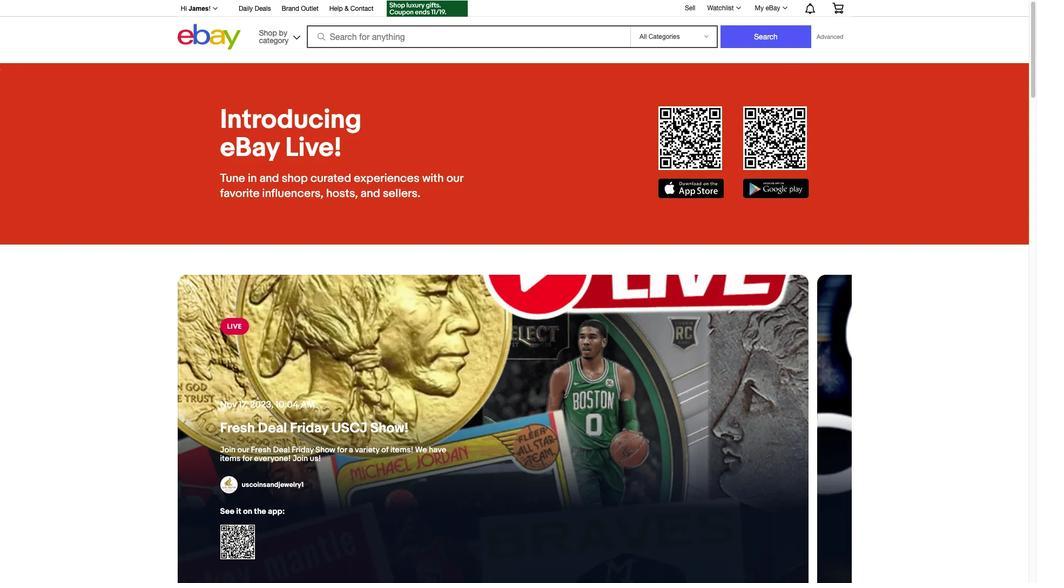 Task type: describe. For each thing, give the bounding box(es) containing it.
favorite
[[220, 187, 260, 201]]

tune in and shop curated experiences with our favorite influencers, hosts, and sellers.
[[220, 172, 463, 201]]

shop
[[259, 28, 277, 37]]

deals
[[255, 5, 271, 12]]

uscoinsandjewelry1
[[242, 481, 304, 489]]

advanced
[[817, 33, 844, 40]]

items
[[220, 454, 241, 464]]

1 horizontal spatial for
[[337, 445, 347, 455]]

curated
[[310, 172, 351, 186]]

uscoinsandjewelry1 link
[[220, 477, 304, 494]]

daily
[[239, 5, 253, 12]]

get the coupon image
[[387, 1, 468, 17]]

us!
[[310, 454, 321, 464]]

2 horizontal spatial qrcode image
[[743, 106, 807, 170]]

app:
[[268, 507, 285, 517]]

sell link
[[680, 4, 700, 12]]

1 horizontal spatial join
[[293, 454, 308, 464]]

brand outlet
[[282, 5, 319, 12]]

james
[[189, 5, 209, 12]]

in
[[248, 172, 257, 186]]

shop by category button
[[254, 24, 303, 47]]

it
[[236, 507, 241, 517]]

brand
[[282, 5, 299, 12]]

tune
[[220, 172, 245, 186]]

watchlist
[[707, 4, 734, 12]]

sellers.
[[383, 187, 421, 201]]

deal inside join our fresh deal friday show for a variety of items!  we have items for everyone!  join us!
[[273, 445, 290, 455]]

help & contact link
[[329, 3, 374, 15]]

introducing ebay live!
[[220, 104, 362, 164]]

0 horizontal spatial qrcode image
[[220, 525, 255, 560]]

shop by category
[[259, 28, 289, 45]]

17,
[[239, 400, 248, 411]]

!
[[209, 5, 211, 12]]

help
[[329, 5, 343, 12]]

shop
[[282, 172, 308, 186]]

my ebay link
[[749, 2, 792, 15]]

everyone!
[[254, 454, 291, 464]]

0 horizontal spatial for
[[242, 454, 252, 464]]

&
[[345, 5, 349, 12]]

1 horizontal spatial qrcode image
[[658, 106, 722, 170]]

our inside join our fresh deal friday show for a variety of items!  we have items for everyone!  join us!
[[237, 445, 249, 455]]

outlet
[[301, 5, 319, 12]]

have
[[429, 445, 446, 455]]

account navigation
[[175, 0, 852, 18]]

daily deals link
[[239, 3, 271, 15]]

my ebay
[[755, 4, 780, 12]]

sell
[[685, 4, 696, 12]]

our inside tune in and shop curated experiences with our favorite influencers, hosts, and sellers.
[[446, 172, 463, 186]]

0 vertical spatial deal
[[258, 420, 287, 437]]

hi
[[181, 5, 187, 12]]

uscj
[[332, 420, 367, 437]]

with
[[422, 172, 444, 186]]

show!
[[370, 420, 409, 437]]

your shopping cart image
[[832, 3, 844, 14]]

see
[[220, 507, 234, 517]]

hi james !
[[181, 5, 211, 12]]

daily deals
[[239, 5, 271, 12]]



Task type: vqa. For each thing, say whether or not it's contained in the screenshot.
"YOUR SHOPPING CART" image
yes



Task type: locate. For each thing, give the bounding box(es) containing it.
None submit
[[721, 25, 811, 48]]

for
[[337, 445, 347, 455], [242, 454, 252, 464]]

deal down nov 17, 2023, 10:04 am
[[258, 420, 287, 437]]

fresh
[[220, 420, 255, 437], [251, 445, 271, 455]]

my
[[755, 4, 764, 12]]

see it on the app:
[[220, 507, 285, 517]]

contact
[[351, 5, 374, 12]]

we
[[415, 445, 427, 455]]

join left us!
[[293, 454, 308, 464]]

the
[[254, 507, 266, 517]]

ebay up in
[[220, 132, 279, 164]]

friday
[[290, 420, 329, 437], [292, 445, 314, 455]]

on
[[243, 507, 252, 517]]

influencers,
[[262, 187, 324, 201]]

live!
[[285, 132, 342, 164]]

0 vertical spatial and
[[260, 172, 279, 186]]

ebay for my
[[766, 4, 780, 12]]

and
[[260, 172, 279, 186], [361, 187, 380, 201]]

experiences
[[354, 172, 420, 186]]

show
[[316, 445, 335, 455]]

1 vertical spatial fresh
[[251, 445, 271, 455]]

brand outlet link
[[282, 3, 319, 15]]

introducing<br/>ebay live! element
[[220, 104, 484, 164]]

fresh right the items
[[251, 445, 271, 455]]

0 horizontal spatial join
[[220, 445, 236, 455]]

am
[[301, 400, 315, 411]]

0 vertical spatial our
[[446, 172, 463, 186]]

our left everyone!
[[237, 445, 249, 455]]

of
[[381, 445, 389, 455]]

ebay inside account navigation
[[766, 4, 780, 12]]

none submit inside shop by category banner
[[721, 25, 811, 48]]

1 vertical spatial friday
[[292, 445, 314, 455]]

ebay inside introducing ebay live!
[[220, 132, 279, 164]]

shop by category banner
[[175, 0, 852, 63]]

uscoinsandjewelry1 image
[[220, 477, 237, 494]]

variety
[[355, 445, 380, 455]]

for left a
[[337, 445, 347, 455]]

1 horizontal spatial and
[[361, 187, 380, 201]]

help & contact
[[329, 5, 374, 12]]

1 horizontal spatial ebay
[[766, 4, 780, 12]]

0 vertical spatial ebay
[[766, 4, 780, 12]]

ebay for introducing
[[220, 132, 279, 164]]

our
[[446, 172, 463, 186], [237, 445, 249, 455]]

1 vertical spatial our
[[237, 445, 249, 455]]

0 horizontal spatial our
[[237, 445, 249, 455]]

join
[[220, 445, 236, 455], [293, 454, 308, 464]]

join our fresh deal friday show for a variety of items!  we have items for everyone!  join us!
[[220, 445, 446, 464]]

0 horizontal spatial ebay
[[220, 132, 279, 164]]

0 horizontal spatial and
[[260, 172, 279, 186]]

1 vertical spatial and
[[361, 187, 380, 201]]

introducing
[[220, 104, 362, 136]]

friday left show
[[292, 445, 314, 455]]

watchlist link
[[702, 2, 746, 15]]

live
[[227, 323, 242, 331]]

10:04
[[276, 400, 299, 411]]

fresh down 17,
[[220, 420, 255, 437]]

0 vertical spatial friday
[[290, 420, 329, 437]]

deal
[[258, 420, 287, 437], [273, 445, 290, 455]]

0 vertical spatial fresh
[[220, 420, 255, 437]]

and down experiences
[[361, 187, 380, 201]]

friday inside join our fresh deal friday show for a variety of items!  we have items for everyone!  join us!
[[292, 445, 314, 455]]

items!
[[390, 445, 413, 455]]

our right the with
[[446, 172, 463, 186]]

1 horizontal spatial our
[[446, 172, 463, 186]]

friday down am
[[290, 420, 329, 437]]

by
[[279, 28, 287, 37]]

deal left us!
[[273, 445, 290, 455]]

ebay right my
[[766, 4, 780, 12]]

fresh deal friday uscj show!
[[220, 420, 409, 437]]

a
[[349, 445, 353, 455]]

Search for anything text field
[[308, 26, 628, 47]]

2023,
[[250, 400, 274, 411]]

1 vertical spatial ebay
[[220, 132, 279, 164]]

1 vertical spatial deal
[[273, 445, 290, 455]]

for right the items
[[242, 454, 252, 464]]

join up uscoinsandjewelry1 image
[[220, 445, 236, 455]]

qrcode image
[[658, 106, 722, 170], [743, 106, 807, 170], [220, 525, 255, 560]]

fresh inside join our fresh deal friday show for a variety of items!  we have items for everyone!  join us!
[[251, 445, 271, 455]]

and right in
[[260, 172, 279, 186]]

ebay
[[766, 4, 780, 12], [220, 132, 279, 164]]

nov
[[220, 400, 237, 411]]

hosts,
[[326, 187, 358, 201]]

advanced link
[[811, 26, 849, 48]]

nov 17, 2023, 10:04 am
[[220, 400, 315, 411]]

category
[[259, 36, 289, 45]]



